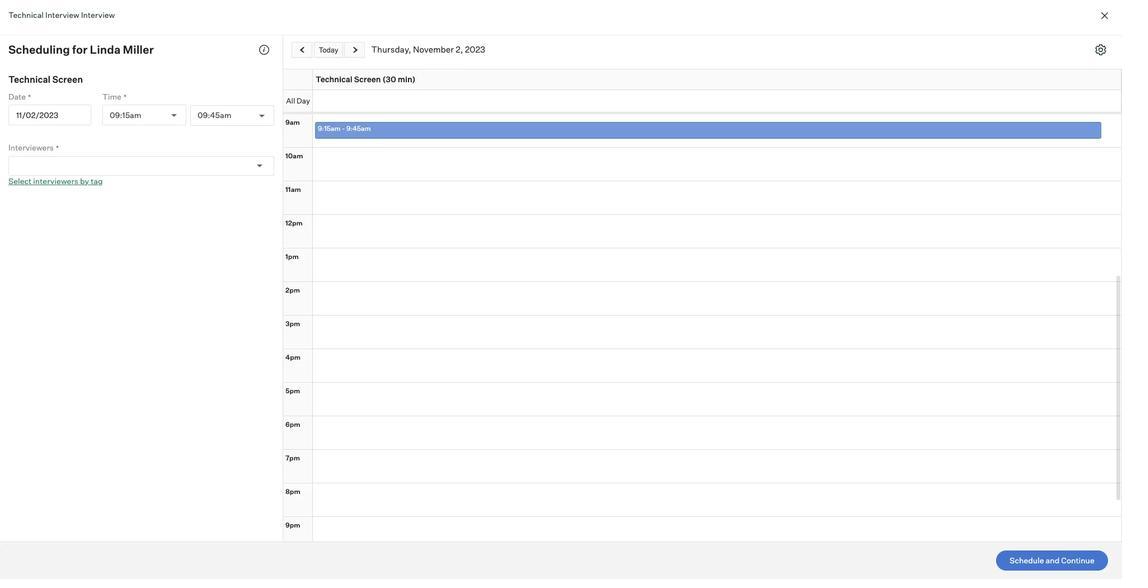 Task type: describe. For each thing, give the bounding box(es) containing it.
7pm
[[286, 454, 300, 462]]

settings image
[[1096, 44, 1107, 55]]

9am
[[286, 118, 300, 126]]

schedule and continue
[[1010, 556, 1095, 565]]

continue
[[1062, 556, 1095, 565]]

select
[[8, 176, 31, 186]]

all day
[[286, 96, 310, 105]]

time
[[102, 92, 121, 101]]

1pm
[[286, 252, 299, 261]]

6pm
[[286, 420, 300, 429]]

10am
[[286, 151, 303, 160]]

technical down today "button"
[[316, 75, 353, 84]]

select interviewers by tag link
[[8, 176, 103, 186]]

scheduling for linda miller
[[8, 43, 154, 57]]

technical for technical interview interview
[[8, 10, 44, 20]]

thursday,
[[371, 44, 411, 55]]

today button
[[314, 42, 343, 58]]

screen for technical screen
[[52, 74, 83, 85]]

day
[[297, 96, 310, 105]]

2,
[[456, 44, 463, 55]]

thursday, november 2, 2023
[[371, 44, 485, 55]]

technical interview interview
[[8, 10, 115, 20]]

schedule
[[1010, 556, 1044, 565]]

and
[[1046, 556, 1060, 565]]

by
[[80, 176, 89, 186]]

technical screen
[[8, 74, 83, 85]]

9:45am
[[347, 124, 371, 133]]

9:15am - 9:45am link
[[315, 122, 1102, 139]]

2023
[[465, 44, 485, 55]]

scheduling
[[8, 43, 70, 57]]

5pm
[[286, 387, 300, 395]]

9pm
[[286, 521, 300, 529]]

2pm
[[286, 286, 300, 294]]

november
[[413, 44, 454, 55]]

(30
[[383, 75, 396, 84]]



Task type: vqa. For each thing, say whether or not it's contained in the screenshot.
rightmost the screen
yes



Task type: locate. For each thing, give the bounding box(es) containing it.
left single arrow image
[[298, 46, 307, 54]]

1 interview from the left
[[45, 10, 79, 20]]

09:15am
[[110, 110, 141, 120]]

min)
[[398, 75, 416, 84]]

interview up linda
[[81, 10, 115, 20]]

8pm
[[286, 487, 300, 496]]

12pm
[[286, 219, 303, 227]]

close image
[[1098, 9, 1112, 22]]

0 horizontal spatial interview
[[45, 10, 79, 20]]

technical up date
[[8, 74, 50, 85]]

-
[[342, 124, 345, 133]]

interviewers
[[8, 143, 54, 152]]

screen for technical screen (30 min)
[[354, 75, 381, 84]]

date
[[8, 92, 26, 101]]

interviewers
[[33, 176, 78, 186]]

interview up for
[[45, 10, 79, 20]]

for
[[72, 43, 87, 57]]

technical up scheduling
[[8, 10, 44, 20]]

9:15am - 9:45am
[[318, 124, 371, 133]]

screen
[[52, 74, 83, 85], [354, 75, 381, 84]]

tag
[[91, 176, 103, 186]]

9:15am
[[318, 124, 341, 133]]

schedule and continue button
[[997, 551, 1109, 571]]

today
[[319, 46, 338, 54]]

4pm
[[286, 353, 301, 361]]

right single arrow image
[[351, 46, 360, 54]]

all
[[286, 96, 295, 105]]

1 horizontal spatial screen
[[354, 75, 381, 84]]

1 horizontal spatial interview
[[81, 10, 115, 20]]

select interviewers by tag
[[8, 176, 103, 186]]

technical screen (30 min)
[[316, 75, 416, 84]]

miller
[[123, 43, 154, 57]]

3pm
[[286, 319, 300, 328]]

linda
[[90, 43, 121, 57]]

screen left (30 at the left of the page
[[354, 75, 381, 84]]

technical for technical screen
[[8, 74, 50, 85]]

2 interview from the left
[[81, 10, 115, 20]]

candidate details image
[[259, 44, 270, 55]]

0 horizontal spatial screen
[[52, 74, 83, 85]]

09:45am
[[198, 110, 231, 120]]

11am
[[286, 185, 301, 193]]

11/02/2023
[[16, 110, 58, 120]]

technical
[[8, 10, 44, 20], [8, 74, 50, 85], [316, 75, 353, 84]]

screen down for
[[52, 74, 83, 85]]

interview
[[45, 10, 79, 20], [81, 10, 115, 20]]



